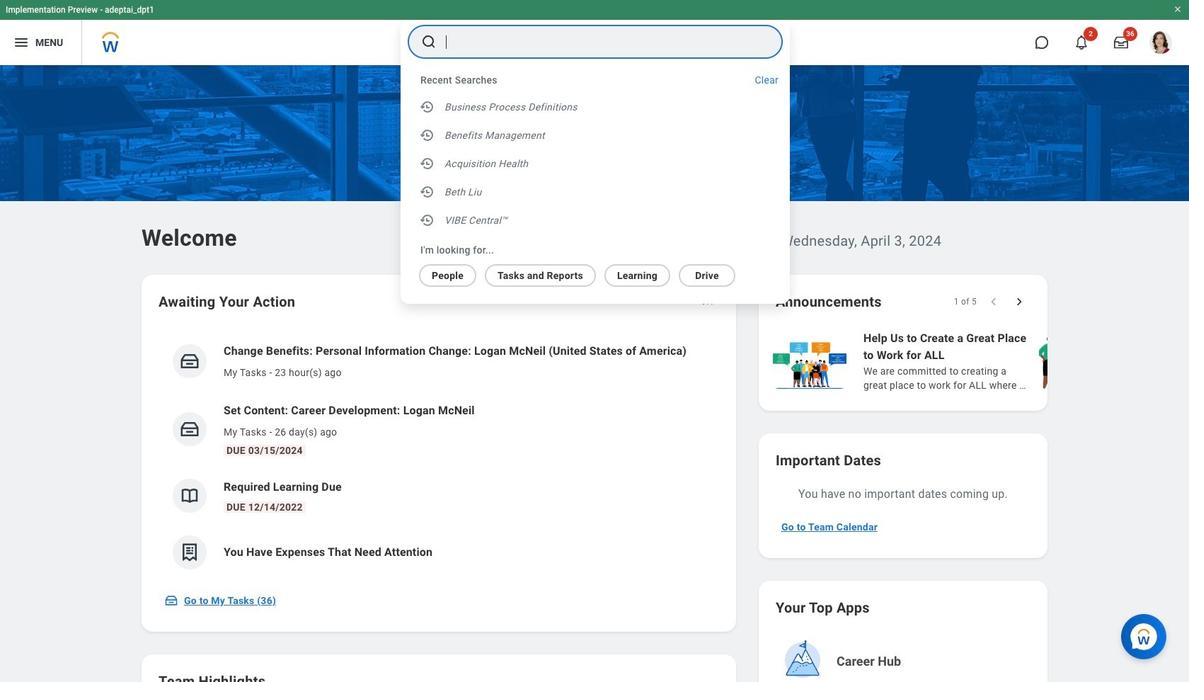 Task type: locate. For each thing, give the bounding box(es) containing it.
0 vertical spatial inbox image
[[179, 351, 200, 372]]

inbox large image
[[1115, 35, 1129, 50]]

2 time image from the top
[[419, 127, 436, 144]]

None search field
[[401, 21, 790, 304]]

search image
[[421, 33, 438, 50]]

2 list box from the top
[[401, 259, 773, 287]]

time image
[[419, 98, 436, 115], [419, 127, 436, 144], [419, 183, 436, 200], [419, 212, 436, 229]]

dashboard expenses image
[[179, 542, 200, 563]]

4 time image from the top
[[419, 212, 436, 229]]

1 time image from the top
[[419, 98, 436, 115]]

inbox image
[[179, 351, 200, 372], [179, 419, 200, 440], [164, 594, 178, 608]]

justify image
[[13, 34, 30, 51]]

1 vertical spatial list box
[[401, 259, 773, 287]]

main content
[[0, 65, 1190, 682]]

banner
[[0, 0, 1190, 65]]

close environment banner image
[[1174, 5, 1183, 13]]

status
[[955, 296, 977, 307]]

0 horizontal spatial list
[[159, 331, 720, 581]]

list
[[771, 329, 1190, 394], [159, 331, 720, 581]]

0 vertical spatial list box
[[401, 93, 790, 237]]

list box
[[401, 93, 790, 237], [401, 259, 773, 287]]

related actions image
[[701, 296, 715, 310]]

3 time image from the top
[[419, 183, 436, 200]]



Task type: describe. For each thing, give the bounding box(es) containing it.
profile logan mcneil image
[[1150, 31, 1173, 57]]

1 vertical spatial inbox image
[[179, 419, 200, 440]]

1 list box from the top
[[401, 93, 790, 237]]

time image
[[419, 155, 436, 172]]

Search Workday  search field
[[446, 26, 754, 57]]

1 horizontal spatial list
[[771, 329, 1190, 394]]

chevron right small image
[[1013, 295, 1027, 309]]

chevron left small image
[[987, 295, 1002, 309]]

2 vertical spatial inbox image
[[164, 594, 178, 608]]

notifications large image
[[1075, 35, 1089, 50]]

book open image
[[179, 485, 200, 506]]



Task type: vqa. For each thing, say whether or not it's contained in the screenshot.
Spend Authorization Approvals
no



